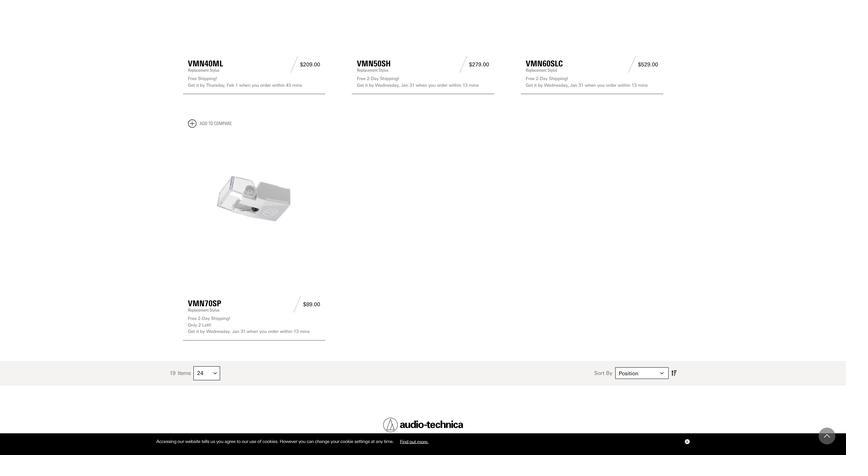 Task type: locate. For each thing, give the bounding box(es) containing it.
carrat down image
[[214, 372, 217, 375], [661, 372, 664, 375]]

it inside 'free 2 -day shipping! only 2 left! get it by wednesday, jan 31 when you order within 13 mins'
[[196, 329, 199, 334]]

replacement inside vmn70sp replacement stylus
[[188, 308, 209, 313]]

replacement inside "vmn50sh replacement stylus"
[[357, 68, 378, 73]]

get
[[188, 83, 195, 88], [357, 83, 364, 88], [526, 83, 533, 88], [188, 329, 195, 334]]

free for vmn60slc
[[526, 76, 535, 81]]

cookie
[[341, 439, 353, 444]]

$209.00
[[300, 61, 320, 68]]

stylus inside "vmn50sh replacement stylus"
[[379, 68, 389, 73]]

any
[[376, 439, 383, 444]]

free inside free shipping! get it by thursday, feb 1 when you order within 43 mins
[[188, 76, 197, 81]]

0 horizontal spatial -
[[201, 316, 202, 321]]

time.
[[384, 439, 394, 444]]

2 carrat down image from the left
[[661, 372, 664, 375]]

shipping! up thursday,
[[198, 76, 217, 81]]

within
[[272, 83, 285, 88], [449, 83, 462, 88], [618, 83, 631, 88], [280, 329, 293, 334]]

day for vmn60slc
[[540, 76, 548, 81]]

1 horizontal spatial jan
[[401, 83, 409, 88]]

1 horizontal spatial to
[[237, 439, 241, 444]]

1 vertical spatial to
[[237, 439, 241, 444]]

it
[[196, 83, 199, 88], [365, 83, 368, 88], [535, 83, 537, 88], [196, 329, 199, 334]]

shipping! down vmn60slc replacement stylus
[[549, 76, 569, 81]]

2
[[367, 76, 370, 81], [536, 76, 539, 81], [198, 316, 201, 321], [199, 323, 201, 328]]

when
[[239, 83, 251, 88], [416, 83, 427, 88], [585, 83, 596, 88], [247, 329, 258, 334]]

add to compare
[[200, 121, 232, 127]]

wednesday, down "vmn50sh replacement stylus" on the left top
[[375, 83, 400, 88]]

1 horizontal spatial free 2 -day shipping! get it by wednesday, jan 31 when you order within 13 mins
[[526, 76, 648, 88]]

free up only
[[188, 316, 197, 321]]

carrat down image right items
[[214, 372, 217, 375]]

you
[[252, 83, 259, 88], [429, 83, 436, 88], [598, 83, 605, 88], [260, 329, 267, 334], [216, 439, 224, 444], [299, 439, 306, 444]]

stylus for vmn70sp
[[210, 308, 220, 313]]

it down only
[[196, 329, 199, 334]]

our left website
[[178, 439, 184, 444]]

to right the add
[[209, 121, 213, 127]]

mins
[[292, 83, 302, 88], [469, 83, 479, 88], [638, 83, 648, 88], [300, 329, 310, 334]]

2 horizontal spatial 13
[[632, 83, 637, 88]]

when inside free shipping! get it by thursday, feb 1 when you order within 43 mins
[[239, 83, 251, 88]]

stylus
[[210, 68, 220, 73], [379, 68, 389, 73], [548, 68, 558, 73], [210, 308, 220, 313]]

vmn70sp image
[[188, 133, 320, 266]]

replacement for vmn60slc
[[526, 68, 547, 73]]

free down vmn40ml replacement stylus in the left top of the page
[[188, 76, 197, 81]]

thursday,
[[206, 83, 226, 88]]

- down "vmn50sh replacement stylus" on the left top
[[370, 76, 371, 81]]

us
[[211, 439, 215, 444]]

0 horizontal spatial our
[[178, 439, 184, 444]]

free
[[188, 76, 197, 81], [357, 76, 366, 81], [526, 76, 535, 81], [188, 316, 197, 321]]

order
[[260, 83, 271, 88], [437, 83, 448, 88], [606, 83, 617, 88], [268, 329, 279, 334]]

free down "vmn50sh replacement stylus" on the left top
[[357, 76, 366, 81]]

day up left! on the bottom
[[202, 316, 210, 321]]

free 2 -day shipping! get it by wednesday, jan 31 when you order within 13 mins
[[357, 76, 479, 88], [526, 76, 648, 88]]

1 our from the left
[[178, 439, 184, 444]]

store logo image
[[383, 418, 463, 433]]

replacement for vmn40ml
[[188, 68, 209, 73]]

mins right 43
[[292, 83, 302, 88]]

by down vmn60slc replacement stylus
[[538, 83, 543, 88]]

jan inside 'free 2 -day shipping! only 2 left! get it by wednesday, jan 31 when you order within 13 mins'
[[232, 329, 240, 334]]

by
[[200, 83, 205, 88], [369, 83, 374, 88], [538, 83, 543, 88], [200, 329, 205, 334]]

cookies.
[[263, 439, 279, 444]]

it left thursday,
[[196, 83, 199, 88]]

however
[[280, 439, 297, 444]]

carrat down image left set descending direction icon
[[661, 372, 664, 375]]

0 horizontal spatial jan
[[232, 329, 240, 334]]

0 vertical spatial to
[[209, 121, 213, 127]]

1
[[236, 83, 238, 88]]

wednesday, inside 'free 2 -day shipping! only 2 left! get it by wednesday, jan 31 when you order within 13 mins'
[[206, 329, 231, 334]]

shipping!
[[198, 76, 217, 81], [380, 76, 399, 81], [549, 76, 569, 81], [211, 316, 230, 321]]

by
[[606, 370, 613, 377]]

-
[[370, 76, 371, 81], [539, 76, 540, 81], [201, 316, 202, 321]]

wednesday, down vmn60slc replacement stylus
[[544, 83, 569, 88]]

free shipping! get it by thursday, feb 1 when you order within 43 mins
[[188, 76, 302, 88]]

day for vmn50sh
[[371, 76, 379, 81]]

vmn40ml
[[188, 59, 223, 68]]

2 our from the left
[[242, 439, 248, 444]]

set descending direction image
[[672, 369, 677, 378]]

free 2 -day shipping! get it by wednesday, jan 31 when you order within 13 mins for vmn60slc
[[526, 76, 648, 88]]

13
[[463, 83, 468, 88], [632, 83, 637, 88], [294, 329, 299, 334]]

by inside 'free 2 -day shipping! only 2 left! get it by wednesday, jan 31 when you order within 13 mins'
[[200, 329, 205, 334]]

mins down $529.00
[[638, 83, 648, 88]]

day
[[371, 76, 379, 81], [540, 76, 548, 81], [202, 316, 210, 321]]

vmn50sh replacement stylus
[[357, 59, 391, 73]]

1 horizontal spatial day
[[371, 76, 379, 81]]

divider line image for vmn60slc
[[627, 56, 638, 73]]

mins down $89.00
[[300, 329, 310, 334]]

2 down "vmn50sh replacement stylus" on the left top
[[367, 76, 370, 81]]

left!
[[202, 323, 211, 328]]

1 horizontal spatial carrat down image
[[661, 372, 664, 375]]

$89.00
[[303, 301, 320, 308]]

2 horizontal spatial wednesday,
[[544, 83, 569, 88]]

0 horizontal spatial 31
[[241, 329, 246, 334]]

by down left! on the bottom
[[200, 329, 205, 334]]

2 free 2 -day shipping! get it by wednesday, jan 31 when you order within 13 mins from the left
[[526, 76, 648, 88]]

stylus for vmn60slc
[[548, 68, 558, 73]]

vmn70sp
[[188, 299, 221, 308]]

31
[[410, 83, 415, 88], [579, 83, 584, 88], [241, 329, 246, 334]]

get inside free shipping! get it by thursday, feb 1 when you order within 43 mins
[[188, 83, 195, 88]]

19 items
[[170, 370, 191, 377]]

1 free 2 -day shipping! get it by wednesday, jan 31 when you order within 13 mins from the left
[[357, 76, 479, 88]]

free down vmn60slc replacement stylus
[[526, 76, 535, 81]]

day down vmn60slc replacement stylus
[[540, 76, 548, 81]]

get down only
[[188, 329, 195, 334]]

jan for vmn50sh
[[401, 83, 409, 88]]

by left thursday,
[[200, 83, 205, 88]]

find out more. link
[[395, 436, 434, 447]]

1 carrat down image from the left
[[214, 372, 217, 375]]

- down vmn60slc replacement stylus
[[539, 76, 540, 81]]

agree
[[225, 439, 236, 444]]

jan
[[401, 83, 409, 88], [570, 83, 578, 88], [232, 329, 240, 334]]

1 horizontal spatial 31
[[410, 83, 415, 88]]

0 horizontal spatial carrat down image
[[214, 372, 217, 375]]

divider line image for vmn40ml
[[289, 56, 300, 73]]

day down "vmn50sh replacement stylus" on the left top
[[371, 76, 379, 81]]

stylus inside vmn70sp replacement stylus
[[210, 308, 220, 313]]

our left use at the bottom left of the page
[[242, 439, 248, 444]]

vmn50sh
[[357, 59, 391, 68]]

to inside add to compare button
[[209, 121, 213, 127]]

divider line image
[[289, 56, 300, 73], [458, 56, 469, 73], [627, 56, 638, 73], [292, 296, 303, 313]]

2 horizontal spatial 31
[[579, 83, 584, 88]]

wednesday, down left! on the bottom
[[206, 329, 231, 334]]

replacement inside vmn40ml replacement stylus
[[188, 68, 209, 73]]

get inside 'free 2 -day shipping! only 2 left! get it by wednesday, jan 31 when you order within 13 mins'
[[188, 329, 195, 334]]

to right agree on the bottom
[[237, 439, 241, 444]]

use
[[250, 439, 256, 444]]

1 horizontal spatial wednesday,
[[375, 83, 400, 88]]

vmn60slc
[[526, 59, 563, 68]]

replacement
[[188, 68, 209, 73], [357, 68, 378, 73], [526, 68, 547, 73], [188, 308, 209, 313]]

2 horizontal spatial -
[[539, 76, 540, 81]]

shipping! inside 'free 2 -day shipping! only 2 left! get it by wednesday, jan 31 when you order within 13 mins'
[[211, 316, 230, 321]]

1 horizontal spatial -
[[370, 76, 371, 81]]

accessing our website tells us you agree to our use of cookies. however you can change your cookie settings at any time.
[[156, 439, 395, 444]]

1 horizontal spatial our
[[242, 439, 248, 444]]

13 inside 'free 2 -day shipping! only 2 left! get it by wednesday, jan 31 when you order within 13 mins'
[[294, 329, 299, 334]]

only
[[188, 323, 197, 328]]

mins inside free shipping! get it by thursday, feb 1 when you order within 43 mins
[[292, 83, 302, 88]]

- down vmn70sp replacement stylus
[[201, 316, 202, 321]]

free 2 -day shipping! only 2 left! get it by wednesday, jan 31 when you order within 13 mins
[[188, 316, 310, 334]]

shipping! up left! on the bottom
[[211, 316, 230, 321]]

2 down vmn70sp replacement stylus
[[198, 316, 201, 321]]

0 horizontal spatial wednesday,
[[206, 329, 231, 334]]

our
[[178, 439, 184, 444], [242, 439, 248, 444]]

stylus inside vmn60slc replacement stylus
[[548, 68, 558, 73]]

1 horizontal spatial 13
[[463, 83, 468, 88]]

of
[[258, 439, 262, 444]]

0 horizontal spatial 13
[[294, 329, 299, 334]]

order inside free shipping! get it by thursday, feb 1 when you order within 43 mins
[[260, 83, 271, 88]]

31 for vmn50sh
[[410, 83, 415, 88]]

replacement inside vmn60slc replacement stylus
[[526, 68, 547, 73]]

0 horizontal spatial day
[[202, 316, 210, 321]]

find
[[400, 439, 409, 444]]

2 horizontal spatial day
[[540, 76, 548, 81]]

vmn70sp replacement stylus
[[188, 299, 221, 313]]

wednesday,
[[375, 83, 400, 88], [544, 83, 569, 88], [206, 329, 231, 334]]

stylus inside vmn40ml replacement stylus
[[210, 68, 220, 73]]

31 inside 'free 2 -day shipping! only 2 left! get it by wednesday, jan 31 when you order within 13 mins'
[[241, 329, 246, 334]]

get down vmn40ml replacement stylus in the left top of the page
[[188, 83, 195, 88]]

settings
[[355, 439, 370, 444]]

0 horizontal spatial free 2 -day shipping! get it by wednesday, jan 31 when you order within 13 mins
[[357, 76, 479, 88]]

wednesday, for vmn50sh
[[375, 83, 400, 88]]

to
[[209, 121, 213, 127], [237, 439, 241, 444]]

2 horizontal spatial jan
[[570, 83, 578, 88]]

0 horizontal spatial to
[[209, 121, 213, 127]]



Task type: vqa. For each thing, say whether or not it's contained in the screenshot.
First
no



Task type: describe. For each thing, give the bounding box(es) containing it.
items
[[178, 370, 191, 377]]

you inside 'free 2 -day shipping! only 2 left! get it by wednesday, jan 31 when you order within 13 mins'
[[260, 329, 267, 334]]

within inside 'free 2 -day shipping! only 2 left! get it by wednesday, jan 31 when you order within 13 mins'
[[280, 329, 293, 334]]

arrow up image
[[825, 433, 831, 439]]

mins down $279.00
[[469, 83, 479, 88]]

more.
[[417, 439, 429, 444]]

your
[[331, 439, 339, 444]]

divider line image for vmn70sp
[[292, 296, 303, 313]]

get down vmn60slc replacement stylus
[[526, 83, 533, 88]]

website
[[185, 439, 201, 444]]

free inside 'free 2 -day shipping! only 2 left! get it by wednesday, jan 31 when you order within 13 mins'
[[188, 316, 197, 321]]

13 for vmn60slc
[[632, 83, 637, 88]]

change
[[315, 439, 330, 444]]

wednesday, for vmn60slc
[[544, 83, 569, 88]]

you inside free shipping! get it by thursday, feb 1 when you order within 43 mins
[[252, 83, 259, 88]]

2 down vmn60slc replacement stylus
[[536, 76, 539, 81]]

it down vmn60slc replacement stylus
[[535, 83, 537, 88]]

when inside 'free 2 -day shipping! only 2 left! get it by wednesday, jan 31 when you order within 13 mins'
[[247, 329, 258, 334]]

by down "vmn50sh replacement stylus" on the left top
[[369, 83, 374, 88]]

accessing
[[156, 439, 177, 444]]

- for vmn60slc
[[539, 76, 540, 81]]

free 2 -day shipping! get it by wednesday, jan 31 when you order within 13 mins for vmn50sh
[[357, 76, 479, 88]]

31 for vmn60slc
[[579, 83, 584, 88]]

by inside free shipping! get it by thursday, feb 1 when you order within 43 mins
[[200, 83, 205, 88]]

add to compare button
[[188, 120, 232, 128]]

find out more.
[[400, 439, 429, 444]]

stylus for vmn40ml
[[210, 68, 220, 73]]

cross image
[[686, 441, 689, 443]]

can
[[307, 439, 314, 444]]

13 for vmn50sh
[[463, 83, 468, 88]]

sort
[[595, 370, 605, 377]]

- inside 'free 2 -day shipping! only 2 left! get it by wednesday, jan 31 when you order within 13 mins'
[[201, 316, 202, 321]]

shipping! down "vmn50sh replacement stylus" on the left top
[[380, 76, 399, 81]]

feb
[[227, 83, 234, 88]]

jan for vmn60slc
[[570, 83, 578, 88]]

order inside 'free 2 -day shipping! only 2 left! get it by wednesday, jan 31 when you order within 13 mins'
[[268, 329, 279, 334]]

out
[[410, 439, 416, 444]]

19
[[170, 370, 176, 377]]

mins inside 'free 2 -day shipping! only 2 left! get it by wednesday, jan 31 when you order within 13 mins'
[[300, 329, 310, 334]]

shipping! inside free shipping! get it by thursday, feb 1 when you order within 43 mins
[[198, 76, 217, 81]]

free for vmn50sh
[[357, 76, 366, 81]]

$529.00
[[638, 61, 659, 68]]

at
[[371, 439, 375, 444]]

compare
[[214, 121, 232, 127]]

it down "vmn50sh replacement stylus" on the left top
[[365, 83, 368, 88]]

it inside free shipping! get it by thursday, feb 1 when you order within 43 mins
[[196, 83, 199, 88]]

- for vmn50sh
[[370, 76, 371, 81]]

vmn40ml replacement stylus
[[188, 59, 223, 73]]

replacement for vmn70sp
[[188, 308, 209, 313]]

replacement for vmn50sh
[[357, 68, 378, 73]]

add
[[200, 121, 208, 127]]

get down "vmn50sh replacement stylus" on the left top
[[357, 83, 364, 88]]

vmn60slc replacement stylus
[[526, 59, 563, 73]]

tells
[[202, 439, 209, 444]]

day inside 'free 2 -day shipping! only 2 left! get it by wednesday, jan 31 when you order within 13 mins'
[[202, 316, 210, 321]]

stylus for vmn50sh
[[379, 68, 389, 73]]

free for vmn40ml
[[188, 76, 197, 81]]

sort by
[[595, 370, 613, 377]]

$279.00
[[469, 61, 490, 68]]

2 left left! on the bottom
[[199, 323, 201, 328]]

within inside free shipping! get it by thursday, feb 1 when you order within 43 mins
[[272, 83, 285, 88]]

divider line image for vmn50sh
[[458, 56, 469, 73]]

43
[[286, 83, 291, 88]]



